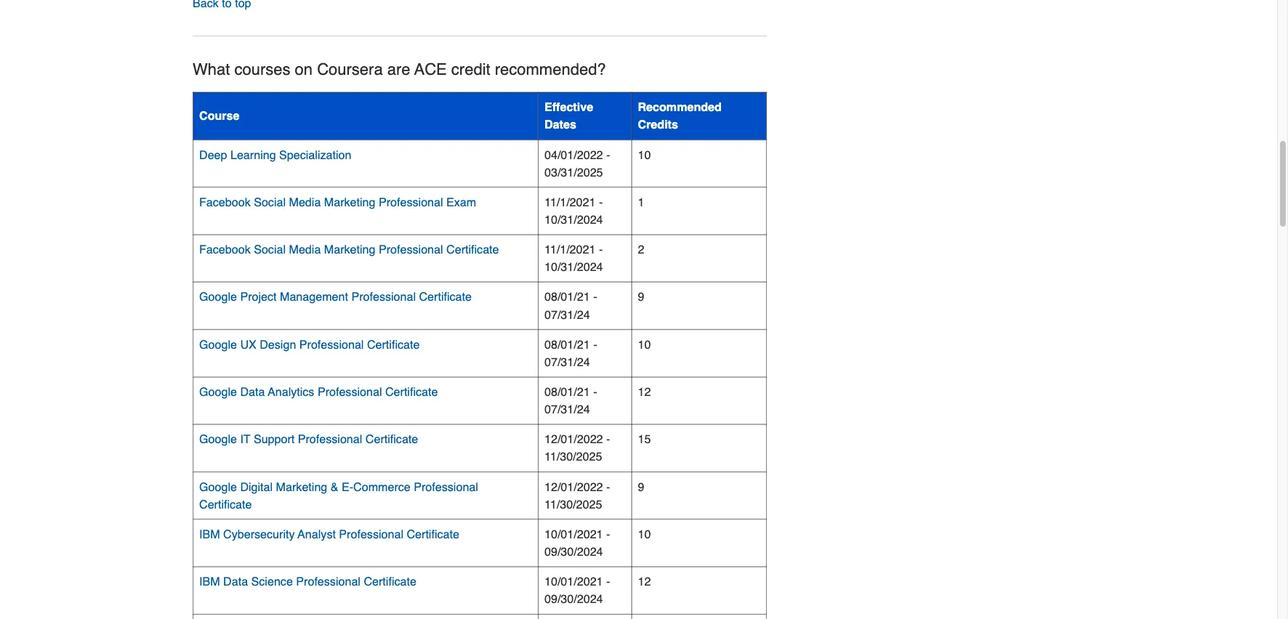 Task type: vqa. For each thing, say whether or not it's contained in the screenshot.
08/01/21 associated with 12
yes



Task type: describe. For each thing, give the bounding box(es) containing it.
google for google project management professional certificate
[[199, 291, 237, 304]]

google digital marketing & e-commerce professional certificate link
[[199, 481, 478, 512]]

11/30/2025 for 9
[[545, 498, 602, 512]]

04/01/2022 - 03/31/2025
[[545, 148, 610, 179]]

google project management professional certificate
[[199, 291, 472, 304]]

- for google ux design professional certificate
[[593, 338, 597, 352]]

google ux design professional certificate link
[[199, 338, 420, 352]]

professional inside google digital marketing & e-commerce professional certificate
[[414, 481, 478, 494]]

google data analytics professional certificate link
[[199, 386, 438, 399]]

12 for 10/01/2021 - 09/30/2024
[[638, 575, 651, 589]]

08/01/21 - 07/31/24 for 10
[[545, 338, 597, 369]]

google it support professional certificate link
[[199, 433, 418, 446]]

professional for analyst
[[339, 528, 404, 541]]

recommended?
[[495, 60, 606, 78]]

- for google digital marketing & e-commerce professional certificate
[[606, 481, 610, 494]]

- for google it support professional certificate
[[606, 433, 610, 446]]

- for ibm data science professional certificate
[[606, 575, 610, 589]]

15
[[638, 433, 651, 446]]

ibm cybersecurity analyst professional certificate link
[[199, 528, 459, 541]]

professional for management
[[351, 291, 416, 304]]

specialization
[[279, 148, 351, 162]]

ibm for ibm cybersecurity analyst professional certificate
[[199, 528, 220, 541]]

what courses on coursera are ace credit recommended?
[[193, 60, 606, 78]]

on
[[295, 60, 313, 78]]

09/30/2024 for 10
[[545, 546, 603, 559]]

10/01/2021 - 09/30/2024 for 10
[[545, 528, 610, 559]]

social for facebook social media marketing professional certificate
[[254, 243, 286, 257]]

08/01/21 - 07/31/24 for 9
[[545, 291, 597, 322]]

11/1/2021 for 2
[[545, 243, 596, 257]]

- for google project management professional certificate
[[593, 291, 597, 304]]

it
[[240, 433, 251, 446]]

digital
[[240, 481, 273, 494]]

certificate inside google digital marketing & e-commerce professional certificate
[[199, 498, 252, 512]]

marketing for certificate
[[324, 243, 376, 257]]

recommended credits
[[638, 101, 722, 132]]

analyst
[[298, 528, 336, 541]]

coursera
[[317, 60, 383, 78]]

marketing inside google digital marketing & e-commerce professional certificate
[[276, 481, 327, 494]]

- for facebook social media marketing professional certificate
[[599, 243, 603, 257]]

support
[[254, 433, 295, 446]]

analytics
[[268, 386, 314, 399]]

google digital marketing & e-commerce professional certificate
[[199, 481, 478, 512]]

10/31/2024 for 2
[[545, 261, 603, 274]]

course
[[199, 109, 240, 123]]

certificate for google data analytics professional certificate
[[385, 386, 438, 399]]

10/01/2021 - 09/30/2024 for 12
[[545, 575, 610, 606]]

management
[[280, 291, 348, 304]]

- for deep learning specialization
[[606, 148, 610, 162]]

data for science
[[223, 575, 248, 589]]

11/1/2021 - 10/31/2024 for 2
[[545, 243, 603, 274]]

03/31/2025
[[545, 166, 603, 179]]

07/31/24 for 12
[[545, 403, 590, 417]]

10 for 08/01/21 - 07/31/24
[[638, 338, 651, 352]]

google data analytics professional certificate
[[199, 386, 438, 399]]

are
[[387, 60, 410, 78]]

deep learning specialization link
[[199, 148, 351, 162]]

10 for 04/01/2022 - 03/31/2025
[[638, 148, 651, 162]]

ux
[[240, 338, 256, 352]]

marketing for exam
[[324, 196, 376, 209]]

&
[[331, 481, 338, 494]]

google for google data analytics professional certificate
[[199, 386, 237, 399]]

learning
[[230, 148, 276, 162]]

deep
[[199, 148, 227, 162]]

google for google digital marketing & e-commerce professional certificate
[[199, 481, 237, 494]]

effective dates
[[545, 101, 593, 132]]

e-
[[342, 481, 353, 494]]

credits
[[638, 118, 678, 132]]

project
[[240, 291, 277, 304]]

11/1/2021 for 1
[[545, 196, 596, 209]]

commerce
[[353, 481, 411, 494]]

what
[[193, 60, 230, 78]]

11/1/2021 - 10/31/2024 for 1
[[545, 196, 603, 227]]

08/01/21 for 12
[[545, 386, 590, 399]]

12/01/2022 for 9
[[545, 481, 603, 494]]

07/31/24 for 10
[[545, 356, 590, 369]]

ibm cybersecurity analyst professional certificate
[[199, 528, 459, 541]]



Task type: locate. For each thing, give the bounding box(es) containing it.
11/1/2021 - 10/31/2024 left 2
[[545, 243, 603, 274]]

2 10/31/2024 from the top
[[545, 261, 603, 274]]

facebook for facebook social media marketing professional certificate
[[199, 243, 251, 257]]

11/30/2025
[[545, 451, 602, 464], [545, 498, 602, 512]]

9 for 08/01/21 - 07/31/24
[[638, 291, 644, 304]]

3 07/31/24 from the top
[[545, 403, 590, 417]]

12/01/2022 - 11/30/2025
[[545, 433, 610, 464], [545, 481, 610, 512]]

social for facebook social media marketing professional exam
[[254, 196, 286, 209]]

1 vertical spatial 11/30/2025
[[545, 498, 602, 512]]

google ux design professional certificate
[[199, 338, 420, 352]]

facebook
[[199, 196, 251, 209], [199, 243, 251, 257]]

facebook social media marketing professional exam
[[199, 196, 476, 209]]

- for facebook social media marketing professional exam
[[599, 196, 603, 209]]

3 08/01/21 from the top
[[545, 386, 590, 399]]

11/1/2021
[[545, 196, 596, 209], [545, 243, 596, 257]]

0 vertical spatial 9
[[638, 291, 644, 304]]

3 google from the top
[[199, 386, 237, 399]]

0 vertical spatial 10/01/2021 - 09/30/2024
[[545, 528, 610, 559]]

certificate
[[446, 243, 499, 257], [419, 291, 472, 304], [367, 338, 420, 352], [385, 386, 438, 399], [366, 433, 418, 446], [199, 498, 252, 512], [407, 528, 459, 541], [364, 575, 417, 589]]

08/01/21 for 10
[[545, 338, 590, 352]]

9 down 15
[[638, 481, 644, 494]]

google
[[199, 291, 237, 304], [199, 338, 237, 352], [199, 386, 237, 399], [199, 433, 237, 446], [199, 481, 237, 494]]

1 vertical spatial 10/01/2021
[[545, 575, 603, 589]]

2 11/1/2021 - 10/31/2024 from the top
[[545, 243, 603, 274]]

facebook social media marketing professional exam link
[[199, 196, 476, 209]]

- for ibm cybersecurity analyst professional certificate
[[606, 528, 610, 541]]

08/01/21 - 07/31/24
[[545, 291, 597, 322], [545, 338, 597, 369], [545, 386, 597, 417]]

marketing up facebook social media marketing professional certificate on the top of page
[[324, 196, 376, 209]]

1 ibm from the top
[[199, 528, 220, 541]]

0 vertical spatial 10/31/2024
[[545, 213, 603, 227]]

2 facebook from the top
[[199, 243, 251, 257]]

0 vertical spatial media
[[289, 196, 321, 209]]

1 vertical spatial 12/01/2022
[[545, 481, 603, 494]]

marketing left &
[[276, 481, 327, 494]]

ibm
[[199, 528, 220, 541], [199, 575, 220, 589]]

0 vertical spatial 07/31/24
[[545, 308, 590, 322]]

10/31/2024 for 1
[[545, 213, 603, 227]]

0 vertical spatial 11/1/2021
[[545, 196, 596, 209]]

certificate for google it support professional certificate
[[366, 433, 418, 446]]

2 12/01/2022 from the top
[[545, 481, 603, 494]]

2 12 from the top
[[638, 575, 651, 589]]

ibm for ibm data science professional certificate
[[199, 575, 220, 589]]

10/01/2021 for 10
[[545, 528, 603, 541]]

media down specialization
[[289, 196, 321, 209]]

0 vertical spatial 09/30/2024
[[545, 546, 603, 559]]

1 vertical spatial 10
[[638, 338, 651, 352]]

1 vertical spatial social
[[254, 243, 286, 257]]

facebook up project
[[199, 243, 251, 257]]

09/30/2024
[[545, 546, 603, 559], [545, 593, 603, 606]]

1 08/01/21 from the top
[[545, 291, 590, 304]]

certificate for google project management professional certificate
[[419, 291, 472, 304]]

professional for design
[[299, 338, 364, 352]]

10/01/2021 - 09/30/2024
[[545, 528, 610, 559], [545, 575, 610, 606]]

certificate for google ux design professional certificate
[[367, 338, 420, 352]]

0 vertical spatial social
[[254, 196, 286, 209]]

0 vertical spatial 12
[[638, 386, 651, 399]]

2 vertical spatial 08/01/21
[[545, 386, 590, 399]]

professional
[[379, 196, 443, 209], [379, 243, 443, 257], [351, 291, 416, 304], [299, 338, 364, 352], [318, 386, 382, 399], [298, 433, 362, 446], [414, 481, 478, 494], [339, 528, 404, 541], [296, 575, 361, 589]]

1 vertical spatial ibm
[[199, 575, 220, 589]]

data left analytics at the bottom left of page
[[240, 386, 265, 399]]

07/31/24 for 9
[[545, 308, 590, 322]]

07/31/24
[[545, 308, 590, 322], [545, 356, 590, 369], [545, 403, 590, 417]]

certificate for ibm data science professional certificate
[[364, 575, 417, 589]]

media for facebook social media marketing professional certificate
[[289, 243, 321, 257]]

marketing
[[324, 196, 376, 209], [324, 243, 376, 257], [276, 481, 327, 494]]

2 10/01/2021 - 09/30/2024 from the top
[[545, 575, 610, 606]]

2 9 from the top
[[638, 481, 644, 494]]

2 google from the top
[[199, 338, 237, 352]]

professional for science
[[296, 575, 361, 589]]

1 vertical spatial marketing
[[324, 243, 376, 257]]

social up project
[[254, 243, 286, 257]]

1 vertical spatial 08/01/21 - 07/31/24
[[545, 338, 597, 369]]

11/1/2021 left 2
[[545, 243, 596, 257]]

08/01/21 - 07/31/24 for 12
[[545, 386, 597, 417]]

2 social from the top
[[254, 243, 286, 257]]

3 08/01/21 - 07/31/24 from the top
[[545, 386, 597, 417]]

11/1/2021 down 03/31/2025
[[545, 196, 596, 209]]

design
[[260, 338, 296, 352]]

3 10 from the top
[[638, 528, 651, 541]]

- for google data analytics professional certificate
[[593, 386, 597, 399]]

9
[[638, 291, 644, 304], [638, 481, 644, 494]]

1 vertical spatial 09/30/2024
[[545, 593, 603, 606]]

media for facebook social media marketing professional exam
[[289, 196, 321, 209]]

facebook social media marketing professional certificate
[[199, 243, 499, 257]]

1 vertical spatial 08/01/21
[[545, 338, 590, 352]]

1 vertical spatial facebook
[[199, 243, 251, 257]]

data for analytics
[[240, 386, 265, 399]]

- inside 04/01/2022 - 03/31/2025
[[606, 148, 610, 162]]

2 09/30/2024 from the top
[[545, 593, 603, 606]]

facebook down deep
[[199, 196, 251, 209]]

2
[[638, 243, 644, 257]]

1 vertical spatial 12
[[638, 575, 651, 589]]

12/01/2022
[[545, 433, 603, 446], [545, 481, 603, 494]]

1 vertical spatial 07/31/24
[[545, 356, 590, 369]]

08/01/21 for 9
[[545, 291, 590, 304]]

9 for 12/01/2022 - 11/30/2025
[[638, 481, 644, 494]]

10 for 10/01/2021 - 09/30/2024
[[638, 528, 651, 541]]

11/1/2021 - 10/31/2024
[[545, 196, 603, 227], [545, 243, 603, 274]]

data
[[240, 386, 265, 399], [223, 575, 248, 589]]

1 10/31/2024 from the top
[[545, 213, 603, 227]]

google for google it support professional certificate
[[199, 433, 237, 446]]

4 google from the top
[[199, 433, 237, 446]]

2 vertical spatial 07/31/24
[[545, 403, 590, 417]]

1 vertical spatial media
[[289, 243, 321, 257]]

dates
[[545, 118, 576, 132]]

2 vertical spatial marketing
[[276, 481, 327, 494]]

google project management professional certificate link
[[199, 291, 472, 304]]

10
[[638, 148, 651, 162], [638, 338, 651, 352], [638, 528, 651, 541]]

social down the deep learning specialization
[[254, 196, 286, 209]]

facebook social media marketing professional certificate link
[[199, 243, 499, 257]]

0 vertical spatial marketing
[[324, 196, 376, 209]]

2 11/30/2025 from the top
[[545, 498, 602, 512]]

1 10/01/2021 - 09/30/2024 from the top
[[545, 528, 610, 559]]

10/01/2021 for 12
[[545, 575, 603, 589]]

11/30/2025 for 15
[[545, 451, 602, 464]]

1 vertical spatial 10/31/2024
[[545, 261, 603, 274]]

1 media from the top
[[289, 196, 321, 209]]

0 vertical spatial facebook
[[199, 196, 251, 209]]

2 11/1/2021 from the top
[[545, 243, 596, 257]]

effective
[[545, 101, 593, 114]]

0 vertical spatial 12/01/2022
[[545, 433, 603, 446]]

0 vertical spatial 08/01/21 - 07/31/24
[[545, 291, 597, 322]]

science
[[251, 575, 293, 589]]

1 11/1/2021 from the top
[[545, 196, 596, 209]]

12/01/2022 for 15
[[545, 433, 603, 446]]

2 vertical spatial 08/01/21 - 07/31/24
[[545, 386, 597, 417]]

1 07/31/24 from the top
[[545, 308, 590, 322]]

1 facebook from the top
[[199, 196, 251, 209]]

cybersecurity
[[223, 528, 295, 541]]

9 down 2
[[638, 291, 644, 304]]

2 08/01/21 from the top
[[545, 338, 590, 352]]

1 9 from the top
[[638, 291, 644, 304]]

courses
[[234, 60, 290, 78]]

ibm left cybersecurity
[[199, 528, 220, 541]]

0 vertical spatial 08/01/21
[[545, 291, 590, 304]]

08/01/21
[[545, 291, 590, 304], [545, 338, 590, 352], [545, 386, 590, 399]]

1 vertical spatial 11/1/2021 - 10/31/2024
[[545, 243, 603, 274]]

-
[[606, 148, 610, 162], [599, 196, 603, 209], [599, 243, 603, 257], [593, 291, 597, 304], [593, 338, 597, 352], [593, 386, 597, 399], [606, 433, 610, 446], [606, 481, 610, 494], [606, 528, 610, 541], [606, 575, 610, 589]]

professional for support
[[298, 433, 362, 446]]

1 vertical spatial 12/01/2022 - 11/30/2025
[[545, 481, 610, 512]]

2 vertical spatial 10
[[638, 528, 651, 541]]

ace
[[414, 60, 447, 78]]

google inside google digital marketing & e-commerce professional certificate
[[199, 481, 237, 494]]

certificate for ibm cybersecurity analyst professional certificate
[[407, 528, 459, 541]]

1 12/01/2022 - 11/30/2025 from the top
[[545, 433, 610, 464]]

media
[[289, 196, 321, 209], [289, 243, 321, 257]]

deep learning specialization
[[199, 148, 351, 162]]

google it support professional certificate
[[199, 433, 418, 446]]

0 vertical spatial data
[[240, 386, 265, 399]]

09/30/2024 for 12
[[545, 593, 603, 606]]

recommended
[[638, 101, 722, 114]]

1 08/01/21 - 07/31/24 from the top
[[545, 291, 597, 322]]

5 google from the top
[[199, 481, 237, 494]]

ibm data science professional certificate
[[199, 575, 417, 589]]

12
[[638, 386, 651, 399], [638, 575, 651, 589]]

professional for analytics
[[318, 386, 382, 399]]

1 11/30/2025 from the top
[[545, 451, 602, 464]]

10/31/2024
[[545, 213, 603, 227], [545, 261, 603, 274]]

1 12/01/2022 from the top
[[545, 433, 603, 446]]

12/01/2022 - 11/30/2025 for 15
[[545, 433, 610, 464]]

0 vertical spatial 11/30/2025
[[545, 451, 602, 464]]

2 ibm from the top
[[199, 575, 220, 589]]

12 for 08/01/21 - 07/31/24
[[638, 386, 651, 399]]

0 vertical spatial 10/01/2021
[[545, 528, 603, 541]]

1 12 from the top
[[638, 386, 651, 399]]

1 10/01/2021 from the top
[[545, 528, 603, 541]]

1
[[638, 196, 644, 209]]

2 08/01/21 - 07/31/24 from the top
[[545, 338, 597, 369]]

social
[[254, 196, 286, 209], [254, 243, 286, 257]]

11/1/2021 - 10/31/2024 down 03/31/2025
[[545, 196, 603, 227]]

2 10/01/2021 from the top
[[545, 575, 603, 589]]

2 10 from the top
[[638, 338, 651, 352]]

0 vertical spatial 10
[[638, 148, 651, 162]]

marketing down facebook social media marketing professional exam link
[[324, 243, 376, 257]]

1 vertical spatial 10/01/2021 - 09/30/2024
[[545, 575, 610, 606]]

credit
[[451, 60, 491, 78]]

2 12/01/2022 - 11/30/2025 from the top
[[545, 481, 610, 512]]

ibm left the science
[[199, 575, 220, 589]]

1 09/30/2024 from the top
[[545, 546, 603, 559]]

1 google from the top
[[199, 291, 237, 304]]

04/01/2022
[[545, 148, 603, 162]]

data left the science
[[223, 575, 248, 589]]

2 media from the top
[[289, 243, 321, 257]]

1 11/1/2021 - 10/31/2024 from the top
[[545, 196, 603, 227]]

1 vertical spatial 9
[[638, 481, 644, 494]]

1 vertical spatial 11/1/2021
[[545, 243, 596, 257]]

2 07/31/24 from the top
[[545, 356, 590, 369]]

ibm data science professional certificate link
[[199, 575, 417, 589]]

10/01/2021
[[545, 528, 603, 541], [545, 575, 603, 589]]

exam
[[446, 196, 476, 209]]

0 vertical spatial ibm
[[199, 528, 220, 541]]

0 vertical spatial 11/1/2021 - 10/31/2024
[[545, 196, 603, 227]]

1 social from the top
[[254, 196, 286, 209]]

1 vertical spatial data
[[223, 575, 248, 589]]

media up management
[[289, 243, 321, 257]]

facebook for facebook social media marketing professional exam
[[199, 196, 251, 209]]

0 vertical spatial 12/01/2022 - 11/30/2025
[[545, 433, 610, 464]]

12/01/2022 - 11/30/2025 for 9
[[545, 481, 610, 512]]

1 10 from the top
[[638, 148, 651, 162]]

google for google ux design professional certificate
[[199, 338, 237, 352]]



